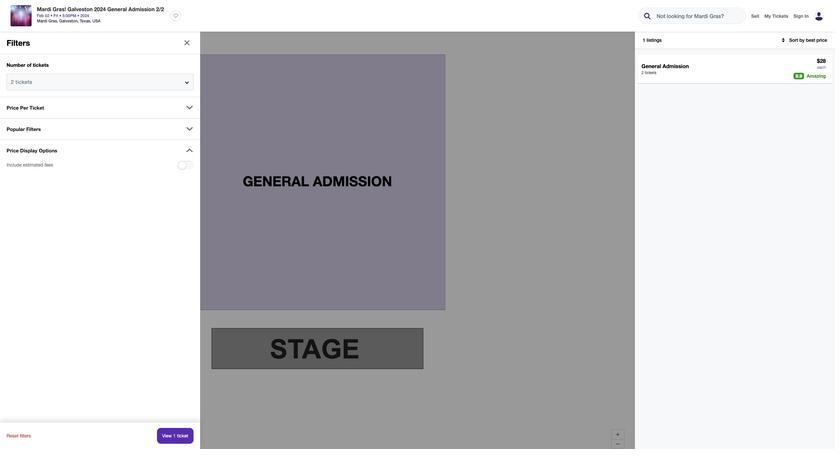 Task type: locate. For each thing, give the bounding box(es) containing it.
Not looking for Mardi Gras? search field
[[652, 8, 745, 24]]

filters inside filters button
[[21, 38, 34, 44]]

2/2
[[156, 6, 164, 12]]

0 horizontal spatial general
[[107, 6, 127, 12]]

fees
[[45, 162, 53, 168]]

2024
[[94, 6, 106, 12], [80, 13, 89, 18]]

1 vertical spatial mardi
[[37, 18, 47, 23]]

02
[[45, 13, 49, 18]]

1 vertical spatial general
[[642, 63, 662, 69]]

feb
[[37, 13, 44, 18]]

2 price from the top
[[7, 148, 19, 154]]

price
[[7, 105, 19, 111], [7, 148, 19, 154]]

filters up number of tickets
[[21, 38, 34, 44]]

mardi gras tickets image
[[11, 5, 32, 26]]

$28
[[818, 58, 827, 64]]

filters
[[7, 38, 30, 47], [21, 38, 34, 44], [26, 126, 41, 132]]

1 price from the top
[[7, 105, 19, 111]]

2024 up usa
[[94, 6, 106, 12]]

estimated
[[23, 162, 43, 168]]

mardi gras! galveston 2024 general admission 2/2 link
[[37, 5, 164, 13]]

0 vertical spatial price
[[7, 105, 19, 111]]

1 listings
[[643, 37, 662, 43]]

mardi down feb
[[37, 18, 47, 23]]

2024 up texas,
[[80, 13, 89, 18]]

2 mardi from the top
[[37, 18, 47, 23]]

admission inside general admission 2 tickets
[[663, 63, 689, 69]]

mardi
[[37, 6, 51, 12], [37, 18, 47, 23]]

sort by best price
[[790, 37, 828, 43]]

general admission 2 tickets
[[642, 63, 689, 75]]

mardi up 02
[[37, 6, 51, 12]]

•
[[50, 13, 52, 18], [59, 13, 61, 18], [77, 13, 79, 18]]

2 horizontal spatial •
[[77, 13, 79, 18]]

filters up number
[[7, 38, 30, 47]]

0 horizontal spatial 2024
[[80, 13, 89, 18]]

1 horizontal spatial admission
[[663, 63, 689, 69]]

tickets right of
[[33, 62, 49, 68]]

price up "include"
[[7, 148, 19, 154]]

1 horizontal spatial 1
[[643, 37, 646, 43]]

0 horizontal spatial tickets
[[33, 62, 49, 68]]

1 vertical spatial admission
[[663, 63, 689, 69]]

tickets
[[773, 13, 789, 19]]

0 vertical spatial tickets
[[33, 62, 49, 68]]

texas,
[[80, 18, 91, 23]]

• down galveston
[[77, 13, 79, 18]]

options
[[39, 148, 57, 154]]

my
[[765, 13, 772, 19]]

1 horizontal spatial general
[[642, 63, 662, 69]]

1 • from the left
[[50, 13, 52, 18]]

0 horizontal spatial 1
[[173, 434, 176, 439]]

my tickets link
[[765, 13, 789, 19]]

1 vertical spatial tickets
[[645, 70, 657, 75]]

price for price per ticket
[[7, 105, 19, 111]]

,
[[57, 18, 58, 23]]

0 vertical spatial 2024
[[94, 6, 106, 12]]

3 • from the left
[[77, 13, 79, 18]]

filters
[[20, 434, 31, 439]]

1 horizontal spatial tickets
[[645, 70, 657, 75]]

mardi gras link
[[37, 18, 57, 23]]

1 vertical spatial 1
[[173, 434, 176, 439]]

price left per
[[7, 105, 19, 111]]

display
[[20, 148, 37, 154]]

1 vertical spatial price
[[7, 148, 19, 154]]

1 horizontal spatial •
[[59, 13, 61, 18]]

1 right view
[[173, 434, 176, 439]]

• right 02
[[50, 13, 52, 18]]

per
[[20, 105, 28, 111]]

usa
[[92, 18, 101, 23]]

sell link
[[752, 13, 760, 19]]

1
[[643, 37, 646, 43], [173, 434, 176, 439]]

galveston
[[68, 6, 93, 12]]

general
[[107, 6, 127, 12], [642, 63, 662, 69]]

zoom in button image
[[616, 432, 621, 437]]

price per ticket
[[7, 105, 44, 111]]

1 horizontal spatial 2024
[[94, 6, 106, 12]]

• right fri
[[59, 13, 61, 18]]

0 horizontal spatial •
[[50, 13, 52, 18]]

view 1 ticket
[[162, 434, 188, 439]]

filters button
[[7, 36, 39, 47]]

each
[[818, 65, 827, 70]]

1 left 'listings'
[[643, 37, 646, 43]]

popular
[[7, 126, 25, 132]]

admission
[[128, 6, 155, 12], [663, 63, 689, 69]]

2
[[642, 70, 644, 75]]

general inside mardi gras! galveston 2024 general admission 2/2 feb 02 • fri • 5:00pm • 2024 mardi gras , galveston, texas, usa
[[107, 6, 127, 12]]

sell
[[752, 13, 760, 19]]

price
[[817, 37, 828, 43]]

zoom out button image
[[616, 442, 621, 447]]

gras
[[48, 18, 57, 23]]

fri
[[54, 13, 58, 18]]

0 vertical spatial 1
[[643, 37, 646, 43]]

0 vertical spatial mardi
[[37, 6, 51, 12]]

tickets right 2
[[645, 70, 657, 75]]

0 vertical spatial admission
[[128, 6, 155, 12]]

0 horizontal spatial admission
[[128, 6, 155, 12]]

sort
[[790, 37, 799, 43]]

tickets
[[33, 62, 49, 68], [645, 70, 657, 75]]

0 vertical spatial general
[[107, 6, 127, 12]]



Task type: describe. For each thing, give the bounding box(es) containing it.
sign
[[794, 13, 804, 19]]

view 1 ticket button
[[157, 428, 194, 444]]

include
[[7, 162, 22, 168]]

5:00pm
[[62, 13, 76, 18]]

gras!
[[53, 6, 66, 12]]

listings
[[647, 37, 662, 43]]

view
[[162, 434, 172, 439]]

galveston,
[[59, 18, 79, 23]]

number of tickets
[[7, 62, 49, 68]]

ticket
[[30, 105, 44, 111]]

ticket
[[177, 434, 188, 439]]

1 vertical spatial 2024
[[80, 13, 89, 18]]

of
[[27, 62, 31, 68]]

amazing
[[807, 73, 827, 79]]

in
[[805, 13, 809, 19]]

tickets inside general admission 2 tickets
[[645, 70, 657, 75]]

my tickets
[[765, 13, 789, 19]]

price display options
[[7, 148, 57, 154]]

popular filters
[[7, 126, 41, 132]]

general inside general admission 2 tickets
[[642, 63, 662, 69]]

2 • from the left
[[59, 13, 61, 18]]

sign in link
[[794, 13, 809, 19]]

number
[[7, 62, 25, 68]]

best
[[807, 37, 816, 43]]

filters right popular
[[26, 126, 41, 132]]

1 inside button
[[173, 434, 176, 439]]

price for price display options
[[7, 148, 19, 154]]

reset filters
[[7, 434, 31, 439]]

include estimated fees
[[7, 162, 53, 168]]

8.9
[[796, 73, 803, 79]]

1 mardi from the top
[[37, 6, 51, 12]]

sign in
[[794, 13, 809, 19]]

reset
[[7, 434, 18, 439]]

admission inside mardi gras! galveston 2024 general admission 2/2 feb 02 • fri • 5:00pm • 2024 mardi gras , galveston, texas, usa
[[128, 6, 155, 12]]

mardi gras! galveston 2024 general admission 2/2 feb 02 • fri • 5:00pm • 2024 mardi gras , galveston, texas, usa
[[37, 6, 164, 23]]

by
[[800, 37, 805, 43]]



Task type: vqa. For each thing, say whether or not it's contained in the screenshot.
PASSES for SHUTTLE
no



